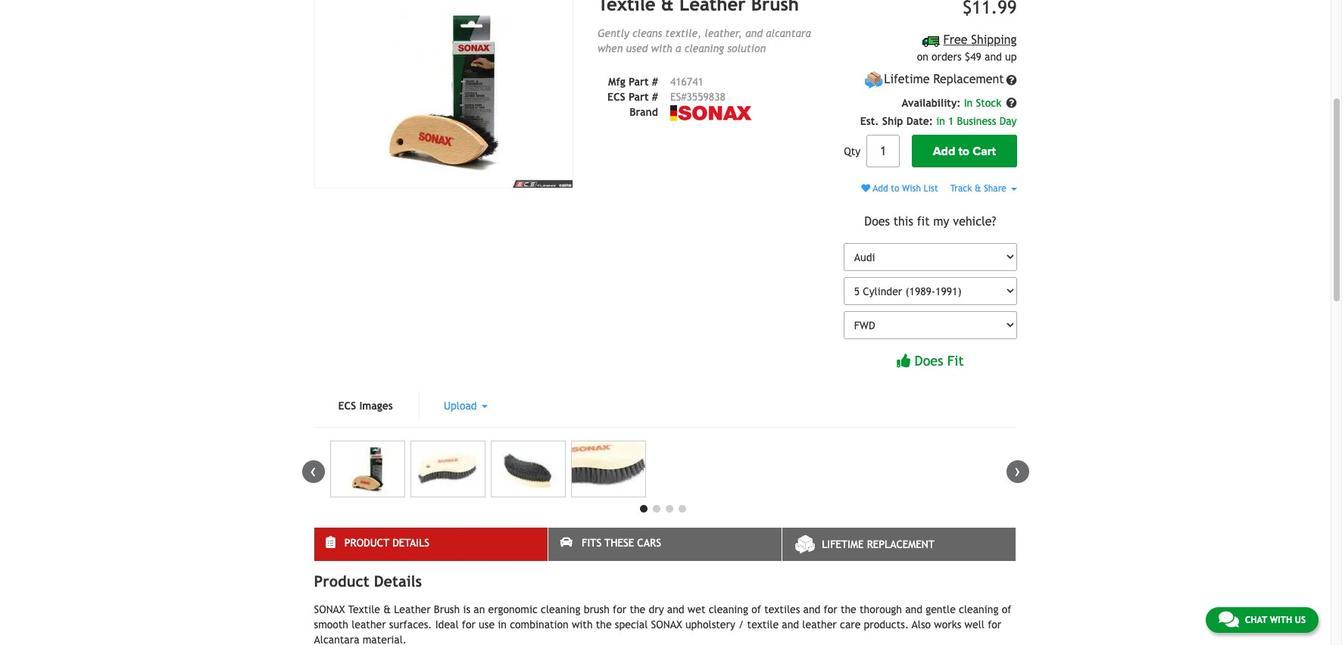 Task type: vqa. For each thing, say whether or not it's contained in the screenshot.
Chat With Us
yes



Task type: describe. For each thing, give the bounding box(es) containing it.
brand
[[630, 106, 658, 119]]

leather
[[394, 604, 431, 616]]

upholstery
[[686, 619, 736, 631]]

1 horizontal spatial the
[[630, 604, 646, 616]]

›
[[1015, 461, 1021, 481]]

does this fit my vehicle?
[[865, 215, 997, 229]]

solution
[[728, 43, 766, 55]]

/
[[739, 619, 744, 631]]

use
[[479, 619, 495, 631]]

track & share button
[[951, 183, 1017, 194]]

comments image
[[1219, 611, 1240, 629]]

gentle
[[926, 604, 956, 616]]

2 of from the left
[[1002, 604, 1012, 616]]

fits
[[582, 537, 602, 549]]

ideal
[[435, 619, 459, 631]]

orders
[[932, 51, 962, 63]]

for up special
[[613, 604, 627, 616]]

date:
[[907, 115, 934, 127]]

cart
[[973, 144, 996, 159]]

us
[[1296, 615, 1306, 626]]

1 # from the top
[[652, 76, 658, 88]]

1 vertical spatial product details
[[314, 573, 422, 590]]

ecs inside 416741 ecs part #
[[608, 91, 626, 103]]

fits these cars
[[582, 537, 661, 549]]

cleans
[[633, 28, 662, 40]]

does for does fit
[[915, 353, 944, 369]]

add to cart
[[933, 144, 996, 159]]

alcantara
[[314, 634, 360, 646]]

upload
[[444, 400, 480, 412]]

images
[[359, 400, 393, 412]]

free shipping on orders $49 and up
[[917, 33, 1017, 63]]

an
[[474, 604, 485, 616]]

es#
[[671, 91, 687, 103]]

chat
[[1246, 615, 1268, 626]]

does for does this fit my vehicle?
[[865, 215, 890, 229]]

cleaning up well
[[959, 604, 999, 616]]

0 vertical spatial replacement
[[934, 72, 1004, 87]]

0 vertical spatial details
[[393, 537, 430, 549]]

gently cleans textile, leather, and alcantara when used with a cleaning solution
[[598, 28, 812, 55]]

1 vertical spatial sonax
[[651, 619, 683, 631]]

used
[[626, 43, 648, 55]]

2 leather from the left
[[803, 619, 837, 631]]

est. ship date: in 1 business day
[[861, 115, 1017, 127]]

when
[[598, 43, 623, 55]]

part inside 416741 ecs part #
[[629, 91, 649, 103]]

leather,
[[705, 28, 743, 40]]

in inside sonax textile & leather brush is an ergonomic cleaning brush for the dry and wet cleaning of textiles and for the thorough and gentle cleaning of smooth leather surfaces. ideal for use in combination with the special sonax upholstery / textile and leather care products. also works well for alcantara material.
[[498, 619, 507, 631]]

cleaning up combination in the bottom left of the page
[[541, 604, 581, 616]]

add to cart button
[[912, 135, 1017, 168]]

sonax textile & leather brush is an ergonomic cleaning brush for the dry and wet cleaning of textiles and for the thorough and gentle cleaning of smooth leather surfaces. ideal for use in combination with the special sonax upholstery / textile and leather care products. also works well for alcantara material.
[[314, 604, 1012, 646]]

416741
[[671, 76, 704, 88]]

for right well
[[988, 619, 1002, 631]]

business
[[957, 115, 997, 127]]

alcantara
[[766, 28, 812, 40]]

1 horizontal spatial in
[[937, 115, 946, 127]]

# inside 416741 ecs part #
[[652, 91, 658, 103]]

to for cart
[[959, 144, 970, 159]]

share
[[984, 183, 1007, 194]]

smooth
[[314, 619, 349, 631]]

chat with us
[[1246, 615, 1306, 626]]

es# 3559838 brand
[[630, 91, 726, 119]]

textile,
[[666, 28, 702, 40]]

free
[[944, 33, 968, 47]]

1 vertical spatial product
[[314, 573, 370, 590]]

a
[[676, 43, 682, 55]]

‹
[[310, 461, 316, 481]]

1 vertical spatial details
[[374, 573, 422, 590]]

stock
[[976, 97, 1002, 109]]

3559838
[[687, 91, 726, 103]]

fits these cars link
[[548, 528, 782, 561]]

fit
[[917, 215, 930, 229]]

ecs images link
[[314, 391, 417, 421]]

add to wish list
[[871, 183, 939, 194]]

1 leather from the left
[[352, 619, 386, 631]]

product details link
[[314, 528, 548, 561]]

care
[[840, 619, 861, 631]]

free shipping image
[[923, 36, 941, 47]]

in
[[964, 97, 973, 109]]

is
[[463, 604, 471, 616]]

my
[[934, 215, 950, 229]]

ergonomic
[[488, 604, 538, 616]]

heart image
[[862, 184, 871, 193]]

question circle image
[[1007, 75, 1017, 85]]

add for add to cart
[[933, 144, 956, 159]]

thumbs up image
[[897, 354, 911, 368]]

surfaces.
[[389, 619, 432, 631]]

1 vertical spatial replacement
[[867, 539, 935, 551]]

› link
[[1007, 461, 1029, 483]]

0 horizontal spatial ecs
[[338, 400, 356, 412]]

1 horizontal spatial lifetime
[[885, 72, 930, 87]]

track & share
[[951, 183, 1010, 194]]

1 of from the left
[[752, 604, 762, 616]]



Task type: locate. For each thing, give the bounding box(es) containing it.
1 vertical spatial add
[[873, 183, 889, 194]]

0 horizontal spatial lifetime
[[822, 539, 864, 551]]

material.
[[363, 634, 407, 646]]

in
[[937, 115, 946, 127], [498, 619, 507, 631]]

this product is lifetime replacement eligible image
[[864, 71, 883, 90]]

dry
[[649, 604, 664, 616]]

1 horizontal spatial ecs
[[608, 91, 626, 103]]

to left wish
[[891, 183, 900, 194]]

&
[[975, 183, 982, 194], [384, 604, 391, 616]]

replacement down $49
[[934, 72, 1004, 87]]

0 horizontal spatial leather
[[352, 619, 386, 631]]

with down brush at the left of the page
[[572, 619, 593, 631]]

add
[[933, 144, 956, 159], [873, 183, 889, 194]]

cleaning up /
[[709, 604, 749, 616]]

2 part from the top
[[629, 91, 649, 103]]

0 vertical spatial ecs
[[608, 91, 626, 103]]

and right textiles
[[804, 604, 821, 616]]

qty
[[844, 145, 861, 157]]

0 horizontal spatial to
[[891, 183, 900, 194]]

add for add to wish list
[[873, 183, 889, 194]]

and up also
[[906, 604, 923, 616]]

and
[[746, 28, 763, 40], [985, 51, 1002, 63], [667, 604, 685, 616], [804, 604, 821, 616], [906, 604, 923, 616], [782, 619, 800, 631]]

of right the gentle
[[1002, 604, 1012, 616]]

wet
[[688, 604, 706, 616]]

lifetime down on
[[885, 72, 930, 87]]

in right use
[[498, 619, 507, 631]]

with inside sonax textile & leather brush is an ergonomic cleaning brush for the dry and wet cleaning of textiles and for the thorough and gentle cleaning of smooth leather surfaces. ideal for use in combination with the special sonax upholstery / textile and leather care products. also works well for alcantara material.
[[572, 619, 593, 631]]

lifetime replacement link
[[783, 528, 1017, 561]]

for right textiles
[[824, 604, 838, 616]]

list
[[924, 183, 939, 194]]

leather down textile
[[352, 619, 386, 631]]

brush
[[434, 604, 460, 616]]

#
[[652, 76, 658, 88], [652, 91, 658, 103]]

product
[[345, 537, 390, 549], [314, 573, 370, 590]]

thorough
[[860, 604, 902, 616]]

does right thumbs up image
[[915, 353, 944, 369]]

product details
[[345, 537, 430, 549], [314, 573, 422, 590]]

2 horizontal spatial with
[[1270, 615, 1293, 626]]

of up textile
[[752, 604, 762, 616]]

0 vertical spatial part
[[629, 76, 649, 88]]

mfg part #
[[609, 76, 658, 88]]

0 vertical spatial lifetime
[[885, 72, 930, 87]]

with left us
[[1270, 615, 1293, 626]]

lifetime replacement up thorough
[[822, 539, 935, 551]]

availability:
[[902, 97, 961, 109]]

0 vertical spatial sonax
[[314, 604, 345, 616]]

0 horizontal spatial &
[[384, 604, 391, 616]]

up
[[1006, 51, 1017, 63]]

upload button
[[420, 391, 512, 421]]

416741 ecs part #
[[608, 76, 704, 103]]

this
[[894, 215, 914, 229]]

# left 416741
[[652, 76, 658, 88]]

products.
[[864, 619, 909, 631]]

in left 1
[[937, 115, 946, 127]]

lifetime replacement
[[885, 72, 1004, 87], [822, 539, 935, 551]]

gently
[[598, 28, 630, 40]]

special
[[615, 619, 648, 631]]

0 horizontal spatial of
[[752, 604, 762, 616]]

and right 'dry'
[[667, 604, 685, 616]]

0 vertical spatial product details
[[345, 537, 430, 549]]

0 vertical spatial does
[[865, 215, 890, 229]]

question circle image
[[1007, 98, 1017, 108]]

to inside button
[[959, 144, 970, 159]]

1 horizontal spatial leather
[[803, 619, 837, 631]]

lifetime up thorough
[[822, 539, 864, 551]]

2 # from the top
[[652, 91, 658, 103]]

cars
[[638, 537, 661, 549]]

0 vertical spatial product
[[345, 537, 390, 549]]

part up brand
[[629, 91, 649, 103]]

1 horizontal spatial sonax
[[651, 619, 683, 631]]

leather left care
[[803, 619, 837, 631]]

1 vertical spatial #
[[652, 91, 658, 103]]

textiles
[[765, 604, 800, 616]]

cleaning
[[685, 43, 724, 55], [541, 604, 581, 616], [709, 604, 749, 616], [959, 604, 999, 616]]

1 vertical spatial to
[[891, 183, 900, 194]]

and inside free shipping on orders $49 and up
[[985, 51, 1002, 63]]

vehicle?
[[953, 215, 997, 229]]

textile
[[748, 619, 779, 631]]

1 horizontal spatial to
[[959, 144, 970, 159]]

and down textiles
[[782, 619, 800, 631]]

to
[[959, 144, 970, 159], [891, 183, 900, 194]]

ship
[[883, 115, 904, 127]]

with left a
[[651, 43, 673, 55]]

0 vertical spatial lifetime replacement
[[885, 72, 1004, 87]]

and up solution
[[746, 28, 763, 40]]

these
[[605, 537, 634, 549]]

es#3559838 - 416741 - textile & leather brush - gently cleans textile, leather, and alcantara when used with a cleaning solution - sonax - audi bmw volkswagen mercedes benz mini porsche image
[[314, 0, 574, 189], [330, 441, 405, 498], [410, 441, 486, 498], [491, 441, 566, 498], [571, 441, 646, 498]]

fit
[[948, 353, 964, 369]]

replacement
[[934, 72, 1004, 87], [867, 539, 935, 551]]

leather
[[352, 619, 386, 631], [803, 619, 837, 631]]

0 vertical spatial in
[[937, 115, 946, 127]]

0 horizontal spatial sonax
[[314, 604, 345, 616]]

2 horizontal spatial the
[[841, 604, 857, 616]]

1 vertical spatial does
[[915, 353, 944, 369]]

mfg
[[609, 76, 626, 88]]

1 vertical spatial lifetime
[[822, 539, 864, 551]]

and inside gently cleans textile, leather, and alcantara when used with a cleaning solution
[[746, 28, 763, 40]]

cleaning inside gently cleans textile, leather, and alcantara when used with a cleaning solution
[[685, 43, 724, 55]]

1 horizontal spatial with
[[651, 43, 673, 55]]

does left the this
[[865, 215, 890, 229]]

for down is
[[462, 619, 476, 631]]

brush
[[584, 604, 610, 616]]

1 horizontal spatial of
[[1002, 604, 1012, 616]]

to for wish
[[891, 183, 900, 194]]

to left cart
[[959, 144, 970, 159]]

& inside sonax textile & leather brush is an ergonomic cleaning brush for the dry and wet cleaning of textiles and for the thorough and gentle cleaning of smooth leather surfaces. ideal for use in combination with the special sonax upholstery / textile and leather care products. also works well for alcantara material.
[[384, 604, 391, 616]]

ecs down mfg
[[608, 91, 626, 103]]

and down the shipping
[[985, 51, 1002, 63]]

‹ link
[[302, 461, 325, 483]]

& right track
[[975, 183, 982, 194]]

add inside button
[[933, 144, 956, 159]]

None text field
[[867, 135, 900, 168]]

with inside gently cleans textile, leather, and alcantara when used with a cleaning solution
[[651, 43, 673, 55]]

part
[[629, 76, 649, 88], [629, 91, 649, 103]]

1 vertical spatial &
[[384, 604, 391, 616]]

part right mfg
[[629, 76, 649, 88]]

does fit
[[915, 353, 964, 369]]

shipping
[[972, 33, 1017, 47]]

0 vertical spatial add
[[933, 144, 956, 159]]

1 vertical spatial ecs
[[338, 400, 356, 412]]

lifetime
[[885, 72, 930, 87], [822, 539, 864, 551]]

ecs left images
[[338, 400, 356, 412]]

0 horizontal spatial add
[[873, 183, 889, 194]]

lifetime replacement down orders
[[885, 72, 1004, 87]]

1 vertical spatial in
[[498, 619, 507, 631]]

0 horizontal spatial does
[[865, 215, 890, 229]]

sonax up smooth
[[314, 604, 345, 616]]

well
[[965, 619, 985, 631]]

replacement up thorough
[[867, 539, 935, 551]]

1 horizontal spatial &
[[975, 183, 982, 194]]

0 horizontal spatial with
[[572, 619, 593, 631]]

0 vertical spatial to
[[959, 144, 970, 159]]

1 part from the top
[[629, 76, 649, 88]]

0 horizontal spatial in
[[498, 619, 507, 631]]

# up brand
[[652, 91, 658, 103]]

availability: in stock
[[902, 97, 1005, 109]]

sonax image
[[671, 106, 752, 121]]

1 vertical spatial part
[[629, 91, 649, 103]]

on
[[917, 51, 929, 63]]

day
[[1000, 115, 1017, 127]]

works
[[935, 619, 962, 631]]

add to wish list link
[[862, 183, 939, 194]]

ecs images
[[338, 400, 393, 412]]

0 vertical spatial &
[[975, 183, 982, 194]]

chat with us link
[[1206, 608, 1319, 633]]

add right heart image
[[873, 183, 889, 194]]

& right textile
[[384, 604, 391, 616]]

of
[[752, 604, 762, 616], [1002, 604, 1012, 616]]

1 horizontal spatial does
[[915, 353, 944, 369]]

also
[[912, 619, 931, 631]]

$49
[[965, 51, 982, 63]]

add down est. ship date: in 1 business day
[[933, 144, 956, 159]]

1 horizontal spatial add
[[933, 144, 956, 159]]

the down brush at the left of the page
[[596, 619, 612, 631]]

track
[[951, 183, 972, 194]]

textile
[[348, 604, 380, 616]]

cleaning down leather,
[[685, 43, 724, 55]]

ecs
[[608, 91, 626, 103], [338, 400, 356, 412]]

the up special
[[630, 604, 646, 616]]

0 vertical spatial #
[[652, 76, 658, 88]]

1
[[949, 115, 954, 127]]

the up care
[[841, 604, 857, 616]]

wish
[[903, 183, 921, 194]]

combination
[[510, 619, 569, 631]]

1 vertical spatial lifetime replacement
[[822, 539, 935, 551]]

sonax down 'dry'
[[651, 619, 683, 631]]

0 horizontal spatial the
[[596, 619, 612, 631]]



